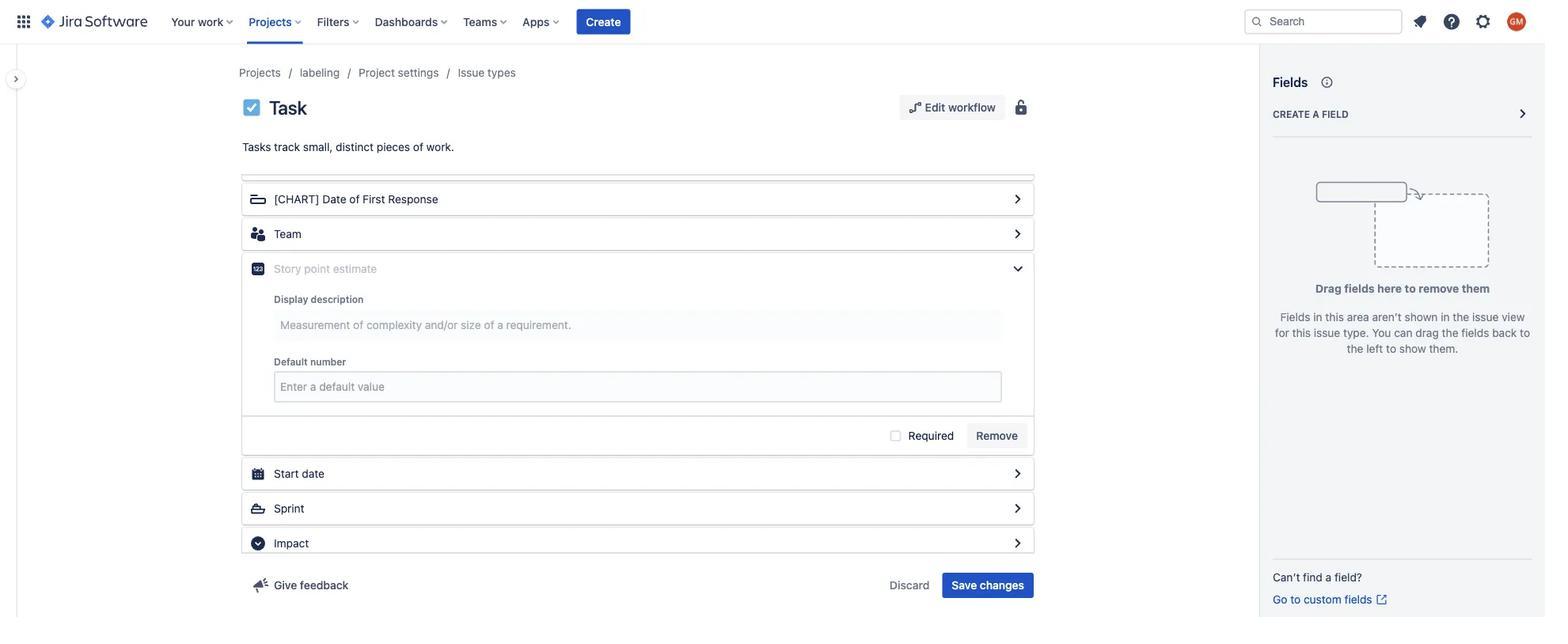 Task type: vqa. For each thing, say whether or not it's contained in the screenshot.
Tasks track small, distinct pieces of work.
yes



Task type: locate. For each thing, give the bounding box(es) containing it.
go to custom fields link
[[1273, 592, 1388, 608]]

the down them
[[1453, 311, 1469, 324]]

open field configuration image
[[1009, 500, 1028, 519], [1009, 534, 1028, 553]]

1 vertical spatial issue
[[1314, 327, 1340, 340]]

of inside button
[[349, 193, 360, 206]]

1 open field configuration image from the top
[[1009, 500, 1028, 519]]

fields
[[1344, 282, 1375, 295], [1462, 327, 1489, 340], [1345, 593, 1372, 606]]

create for create a field
[[1273, 108, 1310, 120]]

work.
[[426, 141, 454, 154]]

the down type.
[[1347, 342, 1364, 355]]

the
[[1453, 311, 1469, 324], [1442, 327, 1459, 340], [1347, 342, 1364, 355]]

a right "find"
[[1326, 571, 1332, 584]]

your
[[171, 15, 195, 28]]

1 open field configuration image from the top
[[1009, 190, 1028, 209]]

for
[[1275, 327, 1289, 340]]

issue
[[458, 66, 485, 79]]

labeling
[[300, 66, 340, 79]]

1 horizontal spatial issue
[[1472, 311, 1499, 324]]

issue types
[[458, 66, 516, 79]]

primary element
[[9, 0, 1244, 44]]

sprint button
[[242, 493, 1034, 525]]

jira software image
[[41, 12, 147, 31], [41, 12, 147, 31]]

give
[[274, 579, 297, 592]]

in right shown
[[1441, 311, 1450, 324]]

open field configuration image for date
[[1009, 190, 1028, 209]]

a left "field"
[[1313, 108, 1319, 120]]

remove
[[1419, 282, 1459, 295]]

left
[[1367, 342, 1383, 355]]

create left "field"
[[1273, 108, 1310, 120]]

0 vertical spatial fields
[[1344, 282, 1375, 295]]

1 vertical spatial this
[[1292, 327, 1311, 340]]

project settings
[[359, 66, 439, 79]]

open field configuration image
[[1009, 190, 1028, 209], [1009, 225, 1028, 244], [1009, 465, 1028, 484]]

default
[[274, 356, 308, 367]]

create right apps popup button
[[586, 15, 621, 28]]

open field configuration image inside start date button
[[1009, 465, 1028, 484]]

in
[[1314, 311, 1323, 324], [1441, 311, 1450, 324]]

Search field
[[1244, 9, 1403, 34]]

fields left back
[[1462, 327, 1489, 340]]

1 vertical spatial create
[[1273, 108, 1310, 120]]

tasks
[[242, 141, 271, 154]]

projects link
[[239, 63, 281, 82]]

start date
[[274, 467, 325, 481]]

1 vertical spatial fields
[[1280, 311, 1311, 324]]

0 vertical spatial this
[[1326, 311, 1344, 324]]

2 vertical spatial the
[[1347, 342, 1364, 355]]

projects for the projects 'dropdown button'
[[249, 15, 292, 28]]

more information about the fields image
[[1317, 73, 1336, 92]]

sprint
[[274, 502, 304, 515]]

of
[[413, 141, 423, 154], [349, 193, 360, 206]]

open field configuration image inside "impact" "button"
[[1009, 534, 1028, 553]]

1 vertical spatial fields
[[1462, 327, 1489, 340]]

in down drag
[[1314, 311, 1323, 324]]

issue up back
[[1472, 311, 1499, 324]]

1 horizontal spatial this
[[1326, 311, 1344, 324]]

0 vertical spatial create
[[586, 15, 621, 28]]

this right for
[[1292, 327, 1311, 340]]

aren't
[[1372, 311, 1402, 324]]

1 vertical spatial open field configuration image
[[1009, 534, 1028, 553]]

this left area
[[1326, 311, 1344, 324]]

teams
[[463, 15, 497, 28]]

settings
[[398, 66, 439, 79]]

open field configuration image up changes at right bottom
[[1009, 534, 1028, 553]]

open field configuration image inside [chart] date of first response button
[[1009, 190, 1028, 209]]

your profile and settings image
[[1507, 12, 1526, 31]]

notifications image
[[1411, 12, 1430, 31]]

0 horizontal spatial issue
[[1314, 327, 1340, 340]]

open field configuration image down remove button
[[1009, 500, 1028, 519]]

story
[[274, 262, 301, 275]]

1 horizontal spatial in
[[1441, 311, 1450, 324]]

open field configuration image inside sprint button
[[1009, 500, 1028, 519]]

issue left type.
[[1314, 327, 1340, 340]]

your work button
[[166, 9, 239, 34]]

1 vertical spatial of
[[349, 193, 360, 206]]

remove button
[[967, 423, 1028, 449]]

drag
[[1316, 282, 1342, 295]]

fields left 'more information about the fields' icon
[[1273, 75, 1308, 90]]

0 horizontal spatial this
[[1292, 327, 1311, 340]]

to right the here
[[1405, 282, 1416, 295]]

can't find a field?
[[1273, 571, 1362, 584]]

date
[[302, 467, 325, 481]]

this link will be opened in a new tab image
[[1376, 594, 1388, 606]]

to
[[1405, 282, 1416, 295], [1520, 327, 1530, 340], [1386, 342, 1397, 355], [1291, 593, 1301, 606]]

create
[[586, 15, 621, 28], [1273, 108, 1310, 120]]

tasks track small, distinct pieces of work.
[[242, 141, 454, 154]]

this
[[1326, 311, 1344, 324], [1292, 327, 1311, 340]]

projects up projects link
[[249, 15, 292, 28]]

teams button
[[458, 9, 513, 34]]

2 vertical spatial open field configuration image
[[1009, 465, 1028, 484]]

projects up issue type icon
[[239, 66, 281, 79]]

small,
[[303, 141, 333, 154]]

save
[[952, 579, 977, 592]]

0 vertical spatial fields
[[1273, 75, 1308, 90]]

types
[[488, 66, 516, 79]]

can't
[[1273, 571, 1300, 584]]

0 vertical spatial issue
[[1472, 311, 1499, 324]]

0 vertical spatial projects
[[249, 15, 292, 28]]

appswitcher icon image
[[14, 12, 33, 31]]

issue type icon image
[[242, 98, 261, 117]]

a
[[1313, 108, 1319, 120], [1326, 571, 1332, 584]]

0 vertical spatial a
[[1313, 108, 1319, 120]]

1 horizontal spatial of
[[413, 141, 423, 154]]

edit
[[925, 101, 945, 114]]

0 vertical spatial open field configuration image
[[1009, 500, 1028, 519]]

0 horizontal spatial in
[[1314, 311, 1323, 324]]

remove
[[976, 429, 1018, 442]]

0 horizontal spatial of
[[349, 193, 360, 206]]

projects
[[249, 15, 292, 28], [239, 66, 281, 79]]

fields up for
[[1280, 311, 1311, 324]]

[chart]
[[274, 193, 319, 206]]

2 open field configuration image from the top
[[1009, 534, 1028, 553]]

2 open field configuration image from the top
[[1009, 225, 1028, 244]]

start date button
[[242, 458, 1034, 490]]

1 vertical spatial open field configuration image
[[1009, 225, 1028, 244]]

1 horizontal spatial create
[[1273, 108, 1310, 120]]

impact
[[274, 537, 309, 550]]

open field configuration image for sprint
[[1009, 500, 1028, 519]]

of left first
[[349, 193, 360, 206]]

2 vertical spatial fields
[[1345, 593, 1372, 606]]

0 horizontal spatial create
[[586, 15, 621, 28]]

1 horizontal spatial a
[[1326, 571, 1332, 584]]

field
[[1322, 108, 1349, 120]]

1 vertical spatial a
[[1326, 571, 1332, 584]]

create inside button
[[586, 15, 621, 28]]

banner
[[0, 0, 1545, 44]]

to inside go to custom fields link
[[1291, 593, 1301, 606]]

projects button
[[244, 9, 308, 34]]

open field configuration image for date
[[1009, 465, 1028, 484]]

apps
[[523, 15, 550, 28]]

shown
[[1405, 311, 1438, 324]]

required
[[909, 429, 954, 442]]

fields up area
[[1344, 282, 1375, 295]]

3 open field configuration image from the top
[[1009, 465, 1028, 484]]

fields inside fields in this area aren't shown in the issue view for this issue type. you can drag the fields back to the left to show them.
[[1280, 311, 1311, 324]]

to right go
[[1291, 593, 1301, 606]]

changes
[[980, 579, 1024, 592]]

pieces
[[377, 141, 410, 154]]

fields left this link will be opened in a new tab icon
[[1345, 593, 1372, 606]]

1 vertical spatial projects
[[239, 66, 281, 79]]

of left work.
[[413, 141, 423, 154]]

projects inside 'dropdown button'
[[249, 15, 292, 28]]

0 vertical spatial open field configuration image
[[1009, 190, 1028, 209]]

the up the them.
[[1442, 327, 1459, 340]]



Task type: describe. For each thing, give the bounding box(es) containing it.
1 vertical spatial the
[[1442, 327, 1459, 340]]

story point estimate
[[274, 262, 377, 275]]

to down view
[[1520, 327, 1530, 340]]

help image
[[1442, 12, 1461, 31]]

view
[[1502, 311, 1525, 324]]

project settings link
[[359, 63, 439, 82]]

issue types link
[[458, 63, 516, 82]]

go to custom fields
[[1273, 593, 1372, 606]]

fields in this area aren't shown in the issue view for this issue type. you can drag the fields back to the left to show them.
[[1275, 311, 1530, 355]]

give feedback
[[274, 579, 349, 592]]

can
[[1394, 327, 1413, 340]]

0 vertical spatial of
[[413, 141, 423, 154]]

project
[[359, 66, 395, 79]]

no restrictions image
[[1012, 98, 1031, 117]]

go
[[1273, 593, 1288, 606]]

your work
[[171, 15, 223, 28]]

save changes button
[[942, 573, 1034, 598]]

search image
[[1251, 15, 1263, 28]]

impact button
[[242, 528, 1034, 560]]

track
[[274, 141, 300, 154]]

date
[[322, 193, 346, 206]]

custom
[[1304, 593, 1342, 606]]

back
[[1492, 327, 1517, 340]]

estimate
[[333, 262, 377, 275]]

Display description field
[[275, 311, 1001, 339]]

close field configuration image
[[1009, 260, 1028, 279]]

[chart] date of first response button
[[242, 184, 1034, 215]]

show
[[1400, 342, 1426, 355]]

team button
[[242, 218, 1034, 250]]

create a field
[[1273, 108, 1349, 120]]

workflow
[[948, 101, 996, 114]]

display description
[[274, 294, 364, 305]]

fields inside fields in this area aren't shown in the issue view for this issue type. you can drag the fields back to the left to show them.
[[1462, 327, 1489, 340]]

first
[[363, 193, 385, 206]]

create for create
[[586, 15, 621, 28]]

open field configuration image inside team button
[[1009, 225, 1028, 244]]

description
[[311, 294, 364, 305]]

0 vertical spatial the
[[1453, 311, 1469, 324]]

field?
[[1335, 571, 1362, 584]]

them
[[1462, 282, 1490, 295]]

find
[[1303, 571, 1323, 584]]

them.
[[1429, 342, 1459, 355]]

number
[[310, 356, 346, 367]]

dashboards
[[375, 15, 438, 28]]

dashboards button
[[370, 9, 454, 34]]

labeling link
[[300, 63, 340, 82]]

apps button
[[518, 9, 565, 34]]

response
[[388, 193, 438, 206]]

fields for fields in this area aren't shown in the issue view for this issue type. you can drag the fields back to the left to show them.
[[1280, 311, 1311, 324]]

drag
[[1416, 327, 1439, 340]]

type.
[[1343, 327, 1369, 340]]

here
[[1378, 282, 1402, 295]]

banner containing your work
[[0, 0, 1545, 44]]

projects for projects link
[[239, 66, 281, 79]]

drag fields here to remove them
[[1316, 282, 1490, 295]]

to right left
[[1386, 342, 1397, 355]]

discard
[[890, 579, 930, 592]]

discard button
[[880, 573, 939, 598]]

point
[[304, 262, 330, 275]]

filters button
[[312, 9, 365, 34]]

open field configuration image for impact
[[1009, 534, 1028, 553]]

filters
[[317, 15, 350, 28]]

give feedback button
[[242, 573, 358, 598]]

save changes
[[952, 579, 1024, 592]]

settings image
[[1474, 12, 1493, 31]]

start
[[274, 467, 299, 481]]

distinct
[[336, 141, 374, 154]]

edit workflow button
[[900, 95, 1005, 120]]

sidebar navigation image
[[0, 63, 35, 95]]

you
[[1372, 327, 1391, 340]]

display
[[274, 294, 308, 305]]

0 horizontal spatial a
[[1313, 108, 1319, 120]]

create button
[[577, 9, 631, 34]]

area
[[1347, 311, 1369, 324]]

task
[[269, 97, 307, 119]]

[chart] date of first response
[[274, 193, 438, 206]]

team
[[274, 228, 301, 241]]

feedback
[[300, 579, 349, 592]]

work
[[198, 15, 223, 28]]

2 in from the left
[[1441, 311, 1450, 324]]

fields for fields
[[1273, 75, 1308, 90]]

edit workflow
[[925, 101, 996, 114]]

1 in from the left
[[1314, 311, 1323, 324]]

Default number number field
[[275, 373, 1001, 401]]



